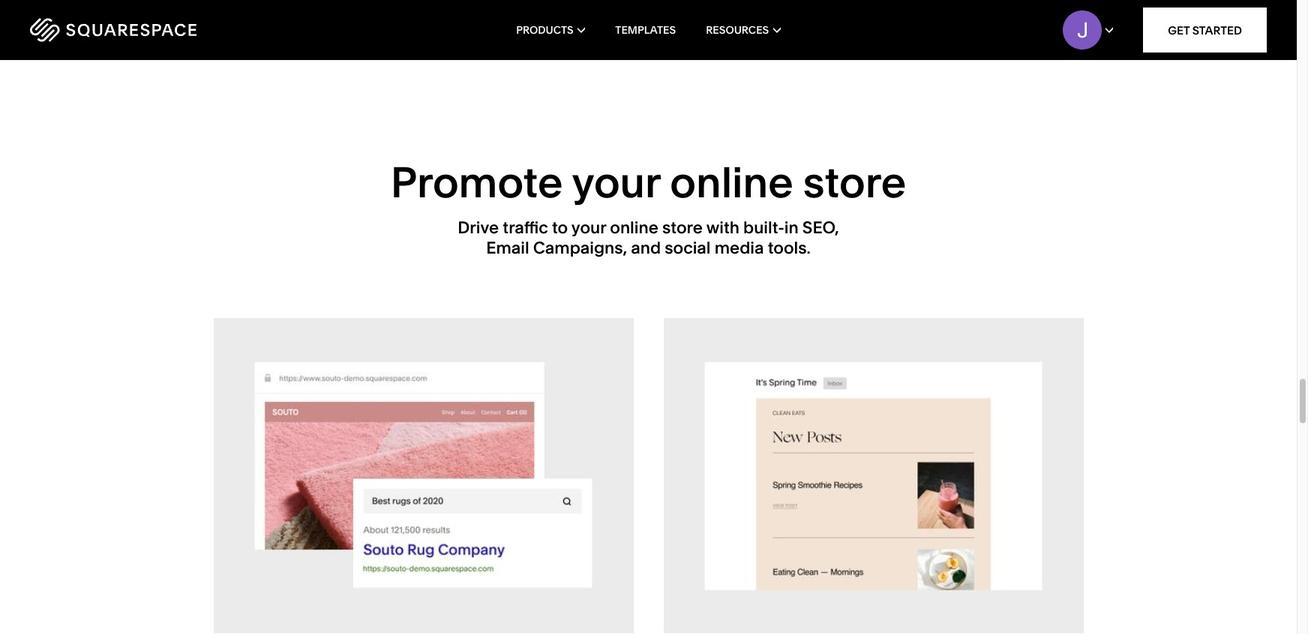 Task type: locate. For each thing, give the bounding box(es) containing it.
social
[[665, 238, 711, 258]]

and inside drive traffic to your online store with built-in seo, email campaigns, and social media tools.
[[631, 238, 661, 258]]

online
[[951, 0, 991, 17], [670, 157, 794, 208], [610, 218, 659, 238]]

and
[[975, 0, 999, 1], [631, 238, 661, 258]]

0 horizontal spatial store
[[663, 218, 703, 238]]

store inside drive traffic to your online store with built-in seo, email campaigns, and social media tools.
[[663, 218, 703, 238]]

seo,
[[803, 218, 840, 238]]

in
[[1098, 0, 1110, 1], [1011, 0, 1022, 17], [785, 218, 799, 238]]

keep
[[844, 0, 877, 1]]

and right inventory
[[975, 0, 999, 1]]

2 vertical spatial online
[[610, 218, 659, 238]]

2 horizontal spatial in
[[1098, 0, 1110, 1]]

your right the to
[[572, 218, 606, 238]]

sell
[[926, 0, 948, 17]]

your inside keep your inventory and customer data in sync, whether you sell online or in person.
[[880, 0, 908, 1]]

your for keep
[[880, 0, 908, 1]]

1 vertical spatial your
[[572, 157, 661, 208]]

person.
[[1025, 0, 1074, 17]]

and left social
[[631, 238, 661, 258]]

1 horizontal spatial online
[[670, 157, 794, 208]]

0 horizontal spatial and
[[631, 238, 661, 258]]

online down promote your online store
[[610, 218, 659, 238]]

store
[[804, 157, 907, 208], [663, 218, 703, 238]]

0 vertical spatial your
[[880, 0, 908, 1]]

1 vertical spatial and
[[631, 238, 661, 258]]

in right data
[[1098, 0, 1110, 1]]

0 vertical spatial store
[[804, 157, 907, 208]]

your up drive traffic to your online store with built-in seo, email campaigns, and social media tools.
[[572, 157, 661, 208]]

you
[[899, 0, 923, 17]]

your
[[880, 0, 908, 1], [572, 157, 661, 208], [572, 218, 606, 238]]

drive traffic to your online store with built-in seo, email campaigns, and social media tools.
[[458, 218, 840, 258]]

store left with
[[663, 218, 703, 238]]

1 horizontal spatial and
[[975, 0, 999, 1]]

sync,
[[1113, 0, 1147, 1]]

0 horizontal spatial online
[[610, 218, 659, 238]]

get started link
[[1144, 8, 1268, 53]]

online up with
[[670, 157, 794, 208]]

in left the seo,
[[785, 218, 799, 238]]

in inside drive traffic to your online store with built-in seo, email campaigns, and social media tools.
[[785, 218, 799, 238]]

0 vertical spatial online
[[951, 0, 991, 17]]

store up the seo,
[[804, 157, 907, 208]]

2 horizontal spatial online
[[951, 0, 991, 17]]

products
[[516, 23, 574, 37]]

online inside drive traffic to your online store with built-in seo, email campaigns, and social media tools.
[[610, 218, 659, 238]]

1 vertical spatial store
[[663, 218, 703, 238]]

promote your online store
[[391, 157, 907, 208]]

email design image
[[664, 318, 1084, 634]]

get started
[[1169, 23, 1243, 37]]

1 horizontal spatial store
[[804, 157, 907, 208]]

online left or
[[951, 0, 991, 17]]

0 vertical spatial and
[[975, 0, 999, 1]]

traffic
[[503, 218, 548, 238]]

in right or
[[1011, 0, 1022, 17]]

0 horizontal spatial in
[[785, 218, 799, 238]]

2 vertical spatial your
[[572, 218, 606, 238]]

drive
[[458, 218, 499, 238]]

your right keep
[[880, 0, 908, 1]]



Task type: describe. For each thing, give the bounding box(es) containing it.
to
[[552, 218, 568, 238]]

keep your inventory and customer data in sync, whether you sell online or in person.
[[844, 0, 1147, 17]]

whether
[[844, 0, 897, 17]]

templates
[[616, 23, 676, 37]]

your for promote
[[572, 157, 661, 208]]

data
[[1067, 0, 1095, 1]]

1 vertical spatial online
[[670, 157, 794, 208]]

get
[[1169, 23, 1191, 37]]

or
[[994, 0, 1007, 17]]

your inside drive traffic to your online store with built-in seo, email campaigns, and social media tools.
[[572, 218, 606, 238]]

media
[[715, 238, 764, 258]]

1 horizontal spatial in
[[1011, 0, 1022, 17]]

with
[[707, 218, 740, 238]]

built-
[[744, 218, 785, 238]]

templates link
[[616, 0, 676, 60]]

customer
[[1002, 0, 1063, 1]]

seo ui image
[[214, 318, 634, 634]]

and inside keep your inventory and customer data in sync, whether you sell online or in person.
[[975, 0, 999, 1]]

promote
[[391, 157, 563, 208]]

products button
[[516, 0, 586, 60]]

tools.
[[768, 238, 811, 258]]

squarespace logo link
[[30, 18, 278, 42]]

email
[[486, 238, 530, 258]]

online inside keep your inventory and customer data in sync, whether you sell online or in person.
[[951, 0, 991, 17]]

started
[[1193, 23, 1243, 37]]

squarespace logo image
[[30, 18, 197, 42]]

resources
[[706, 23, 769, 37]]

inventory
[[911, 0, 971, 1]]

campaigns,
[[533, 238, 627, 258]]

resources button
[[706, 0, 781, 60]]



Task type: vqa. For each thing, say whether or not it's contained in the screenshot.
or
yes



